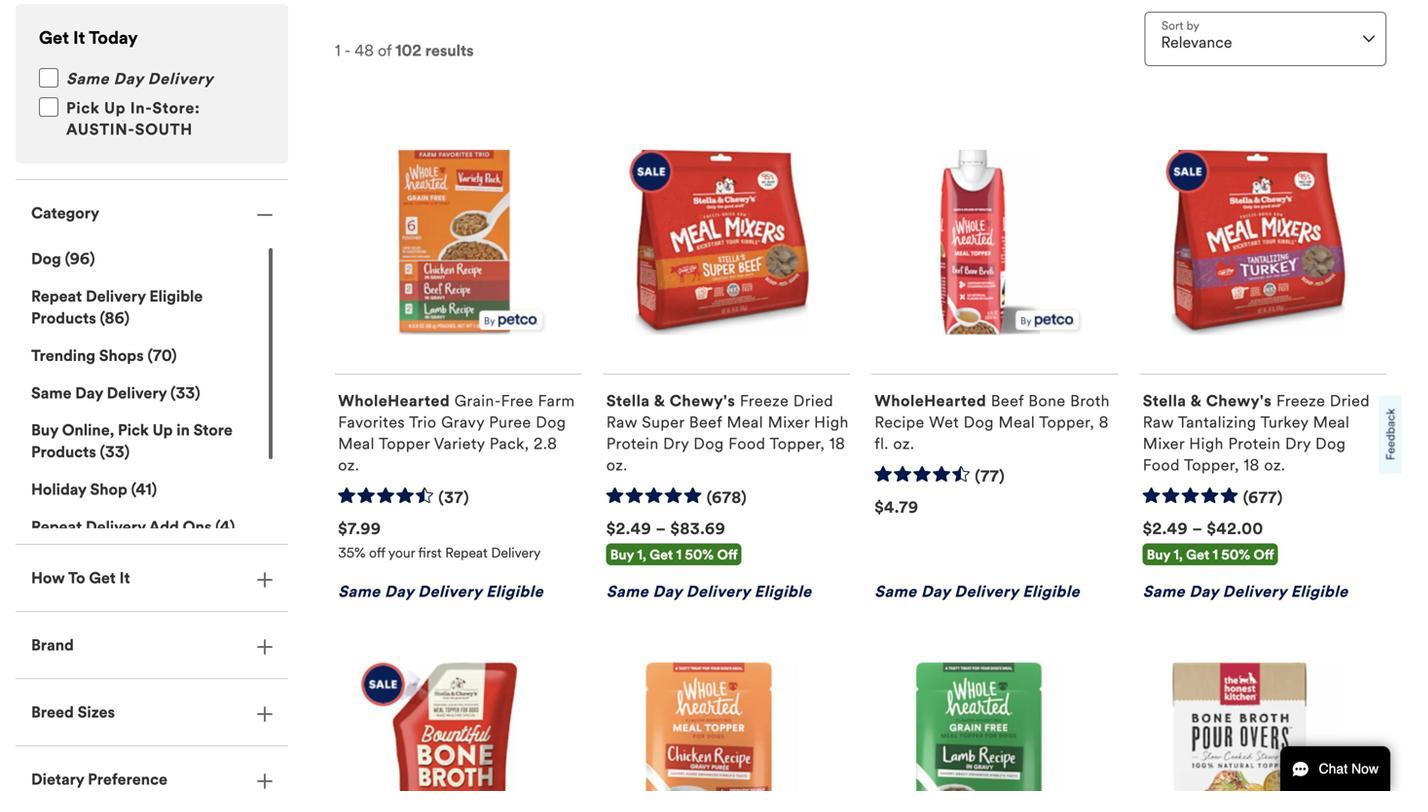 Task type: describe. For each thing, give the bounding box(es) containing it.
delivery down the shop at the bottom left of page
[[86, 518, 146, 537]]

pick inside buy online, pick up in store products
[[118, 421, 149, 440]]

repeat delivery eligible products
[[31, 287, 203, 328]]

ons
[[183, 518, 212, 537]]

buy online, pick up in store products
[[31, 421, 233, 462]]

1 plus icon 2 button from the top
[[16, 546, 288, 612]]

4 plus icon 2 image from the top
[[257, 774, 273, 790]]

0 horizontal spatial 33
[[105, 443, 124, 462]]

day for same day delivery ( 33 )
[[75, 384, 103, 403]]

trending
[[31, 346, 95, 366]]

down arrow icon 2 image
[[1364, 36, 1375, 43]]

repeat for repeat delivery add ons ( 4 )
[[31, 518, 82, 537]]

70
[[153, 346, 172, 366]]

today
[[89, 27, 138, 49]]

pick inside pick up in-store: austin-south
[[66, 99, 100, 118]]

up inside pick up in-store: austin-south
[[104, 99, 126, 118]]

day for same day delivery
[[114, 69, 143, 89]]

online,
[[62, 421, 114, 440]]

brand
[[31, 636, 74, 655]]

) up add
[[152, 480, 157, 500]]

( down 70
[[170, 384, 176, 403]]

eligible
[[149, 287, 203, 306]]

( right the shop at the bottom left of page
[[131, 480, 136, 500]]

2 plus icon 2 button from the top
[[16, 680, 288, 746]]

store:
[[152, 99, 200, 118]]

products inside repeat delivery eligible products
[[31, 309, 96, 328]]

store
[[193, 421, 233, 440]]

holiday shop ( 41 )
[[31, 480, 157, 500]]

( down online,
[[100, 443, 105, 462]]

pick up in-store: austin-south
[[66, 99, 200, 139]]

) right dog
[[90, 250, 95, 269]]

austin-
[[66, 120, 135, 139]]

south
[[135, 120, 193, 139]]

( right dog
[[65, 250, 70, 269]]

in-
[[130, 99, 152, 118]]

) up the shop at the bottom left of page
[[124, 443, 130, 462]]

2 plus icon 2 image from the top
[[257, 640, 273, 655]]

3 plus icon 2 image from the top
[[257, 707, 273, 722]]

get it today
[[39, 27, 138, 49]]

) up shops
[[124, 309, 130, 328]]

add
[[149, 518, 179, 537]]

category
[[31, 203, 99, 223]]

41
[[136, 480, 152, 500]]



Task type: locate. For each thing, give the bounding box(es) containing it.
in
[[177, 421, 190, 440]]

results
[[425, 41, 474, 61]]

102
[[396, 41, 422, 61]]

0 vertical spatial products
[[31, 309, 96, 328]]

up left in
[[153, 421, 173, 440]]

repeat down dog ( 96 )
[[31, 287, 82, 306]]

delivery inside repeat delivery eligible products
[[86, 287, 146, 306]]

96
[[70, 250, 90, 269]]

1 vertical spatial products
[[31, 443, 96, 462]]

same day delivery ( 33 )
[[31, 384, 200, 403]]

0 vertical spatial day
[[114, 69, 143, 89]]

up inside buy online, pick up in store products
[[153, 421, 173, 440]]

repeat inside repeat delivery eligible products
[[31, 287, 82, 306]]

1 products from the top
[[31, 309, 96, 328]]

33
[[176, 384, 195, 403], [105, 443, 124, 462]]

repeat
[[31, 287, 82, 306], [31, 518, 82, 537]]

pick up the ( 33 )
[[118, 421, 149, 440]]

) up store
[[195, 384, 200, 403]]

delivery up the 86 at the left top of the page
[[86, 287, 146, 306]]

( right shops
[[147, 346, 153, 366]]

products up 'trending'
[[31, 309, 96, 328]]

same day delivery
[[66, 69, 213, 89]]

1 vertical spatial same
[[31, 384, 72, 403]]

-
[[345, 41, 351, 61]]

shop
[[90, 480, 127, 500]]

0 vertical spatial up
[[104, 99, 126, 118]]

1 vertical spatial 33
[[105, 443, 124, 462]]

day up online,
[[75, 384, 103, 403]]

up
[[104, 99, 126, 118], [153, 421, 173, 440]]

0 vertical spatial same
[[66, 69, 109, 89]]

3 plus icon 2 button from the top
[[16, 747, 288, 792]]

day
[[114, 69, 143, 89], [75, 384, 103, 403]]

same for same day delivery ( 33 )
[[31, 384, 72, 403]]

1 vertical spatial repeat
[[31, 518, 82, 537]]

it
[[73, 27, 85, 49]]

0 horizontal spatial day
[[75, 384, 103, 403]]

( 86 )
[[96, 309, 130, 328]]

repeat for repeat delivery eligible products
[[31, 287, 82, 306]]

)
[[90, 250, 95, 269], [124, 309, 130, 328], [172, 346, 177, 366], [195, 384, 200, 403], [124, 443, 130, 462], [152, 480, 157, 500], [230, 518, 235, 537]]

33 down online,
[[105, 443, 124, 462]]

0 vertical spatial repeat
[[31, 287, 82, 306]]

same up buy
[[31, 384, 72, 403]]

1 plus icon 2 image from the top
[[257, 572, 273, 588]]

1 - 48 of 102 results
[[335, 41, 474, 61]]

1 horizontal spatial 33
[[176, 384, 195, 403]]

1 vertical spatial day
[[75, 384, 103, 403]]

) right shops
[[172, 346, 177, 366]]

2 repeat from the top
[[31, 518, 82, 537]]

0 vertical spatial pick
[[66, 99, 100, 118]]

dog
[[31, 250, 61, 269]]

delivery down shops
[[107, 384, 167, 403]]

1 horizontal spatial pick
[[118, 421, 149, 440]]

(
[[65, 250, 70, 269], [100, 309, 105, 328], [147, 346, 153, 366], [170, 384, 176, 403], [100, 443, 105, 462], [131, 480, 136, 500], [215, 518, 220, 537]]

day up in-
[[114, 69, 143, 89]]

0 vertical spatial 33
[[176, 384, 195, 403]]

0 horizontal spatial up
[[104, 99, 126, 118]]

1 repeat from the top
[[31, 287, 82, 306]]

products down buy
[[31, 443, 96, 462]]

1 vertical spatial pick
[[118, 421, 149, 440]]

( right ons
[[215, 518, 220, 537]]

shops
[[99, 346, 144, 366]]

2 vertical spatial plus icon 2 button
[[16, 747, 288, 792]]

repeat delivery add ons ( 4 )
[[31, 518, 235, 537]]

2 products from the top
[[31, 443, 96, 462]]

category button
[[16, 180, 288, 247]]

1 vertical spatial up
[[153, 421, 173, 440]]

) right ons
[[230, 518, 235, 537]]

4
[[220, 518, 230, 537]]

48
[[355, 41, 374, 61]]

same for same day delivery
[[66, 69, 109, 89]]

plus icon 2 image
[[257, 572, 273, 588], [257, 640, 273, 655], [257, 707, 273, 722], [257, 774, 273, 790]]

buy
[[31, 421, 58, 440]]

1 vertical spatial plus icon 2 button
[[16, 680, 288, 746]]

same down get it today
[[66, 69, 109, 89]]

( up the trending shops ( 70 )
[[100, 309, 105, 328]]

repeat down holiday in the left bottom of the page
[[31, 518, 82, 537]]

same
[[66, 69, 109, 89], [31, 384, 72, 403]]

up up austin-
[[104, 99, 126, 118]]

holiday
[[31, 480, 86, 500]]

products inside buy online, pick up in store products
[[31, 443, 96, 462]]

of
[[378, 41, 392, 61]]

plus icon 2 button
[[16, 546, 288, 612], [16, 680, 288, 746], [16, 747, 288, 792]]

1 horizontal spatial up
[[153, 421, 173, 440]]

trending shops ( 70 )
[[31, 346, 177, 366]]

pick up austin-
[[66, 99, 100, 118]]

( 33 )
[[96, 443, 130, 462]]

0 vertical spatial plus icon 2 button
[[16, 546, 288, 612]]

1
[[335, 41, 341, 61]]

get
[[39, 27, 69, 49]]

pick
[[66, 99, 100, 118], [118, 421, 149, 440]]

delivery up store:
[[148, 69, 213, 89]]

1 horizontal spatial day
[[114, 69, 143, 89]]

delivery
[[148, 69, 213, 89], [86, 287, 146, 306], [107, 384, 167, 403], [86, 518, 146, 537]]

0 horizontal spatial pick
[[66, 99, 100, 118]]

products
[[31, 309, 96, 328], [31, 443, 96, 462]]

86
[[105, 309, 124, 328]]

dog ( 96 )
[[31, 250, 95, 269]]

33 up in
[[176, 384, 195, 403]]



Task type: vqa. For each thing, say whether or not it's contained in the screenshot.
the Cravings
no



